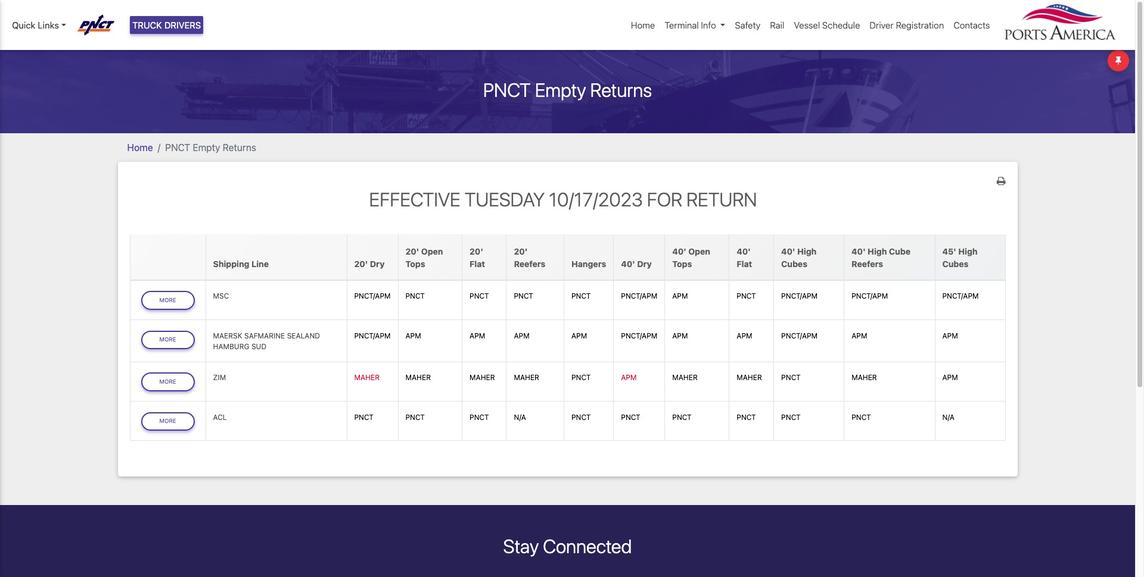 Task type: locate. For each thing, give the bounding box(es) containing it.
empty
[[535, 78, 586, 101], [193, 142, 220, 153]]

2 tops from the left
[[672, 259, 692, 269]]

1 vertical spatial home
[[127, 142, 153, 153]]

0 horizontal spatial dry
[[370, 259, 385, 269]]

cubes inside the 45' high cubes
[[942, 259, 969, 269]]

contacts
[[954, 20, 990, 30]]

tops right 40' dry
[[672, 259, 692, 269]]

reefers
[[514, 259, 545, 269], [852, 259, 883, 269]]

20' inside 20' open tops
[[405, 246, 419, 257]]

1 more from the top
[[159, 297, 176, 304]]

4 more from the top
[[159, 418, 176, 425]]

0 vertical spatial pnct empty returns
[[483, 78, 652, 101]]

2 more button from the top
[[141, 331, 195, 350]]

40' right hangers
[[621, 259, 635, 269]]

1 horizontal spatial cubes
[[942, 259, 969, 269]]

1 horizontal spatial open
[[688, 246, 710, 257]]

drivers
[[164, 20, 201, 30]]

1 maher from the left
[[354, 374, 380, 383]]

1 horizontal spatial returns
[[590, 78, 652, 101]]

sealand
[[287, 332, 320, 341]]

2 dry from the left
[[637, 259, 652, 269]]

rail
[[770, 20, 784, 30]]

maher
[[354, 374, 380, 383], [405, 374, 431, 383], [470, 374, 495, 383], [514, 374, 539, 383], [672, 374, 698, 383], [737, 374, 762, 383], [852, 374, 877, 383]]

2 reefers from the left
[[852, 259, 883, 269]]

more button
[[141, 291, 195, 310], [141, 331, 195, 350], [141, 373, 195, 392], [141, 413, 195, 432]]

home link
[[626, 14, 660, 37], [127, 142, 153, 153]]

2 open from the left
[[688, 246, 710, 257]]

high inside the 45' high cubes
[[958, 246, 978, 257]]

maersk
[[213, 332, 242, 341]]

20' inside 20' flat
[[470, 246, 483, 257]]

1 vertical spatial home link
[[127, 142, 153, 153]]

1 high from the left
[[797, 246, 817, 257]]

n/a
[[514, 413, 526, 422], [942, 413, 954, 422]]

returns
[[590, 78, 652, 101], [223, 142, 256, 153]]

1 horizontal spatial home link
[[626, 14, 660, 37]]

0 vertical spatial returns
[[590, 78, 652, 101]]

dry
[[370, 259, 385, 269], [637, 259, 652, 269]]

0 horizontal spatial n/a
[[514, 413, 526, 422]]

40' right 40' open tops
[[737, 246, 751, 257]]

more button for acl
[[141, 413, 195, 432]]

1 more button from the top
[[141, 291, 195, 310]]

high inside 40' high cube reefers
[[868, 246, 887, 257]]

1 open from the left
[[421, 246, 443, 257]]

pnct/apm
[[354, 292, 391, 301], [621, 292, 657, 301], [781, 292, 818, 301], [852, 292, 888, 301], [942, 292, 979, 301], [354, 332, 391, 341], [621, 332, 657, 341], [781, 332, 818, 341]]

flat
[[470, 259, 485, 269], [737, 259, 752, 269]]

1 cubes from the left
[[781, 259, 807, 269]]

high
[[797, 246, 817, 257], [868, 246, 887, 257], [958, 246, 978, 257]]

pnct
[[483, 78, 531, 101], [165, 142, 190, 153], [405, 292, 425, 301], [470, 292, 489, 301], [514, 292, 533, 301], [571, 292, 591, 301], [737, 292, 756, 301], [571, 374, 591, 383], [781, 374, 801, 383], [354, 413, 374, 422], [405, 413, 425, 422], [470, 413, 489, 422], [571, 413, 591, 422], [621, 413, 640, 422], [672, 413, 692, 422], [737, 413, 756, 422], [781, 413, 801, 422], [852, 413, 871, 422]]

2 horizontal spatial high
[[958, 246, 978, 257]]

more for acl
[[159, 418, 176, 425]]

1 horizontal spatial flat
[[737, 259, 752, 269]]

driver registration link
[[865, 14, 949, 37]]

tops right 20' dry
[[405, 259, 425, 269]]

truck
[[132, 20, 162, 30]]

20' for 20' open tops
[[405, 246, 419, 257]]

effective tuesday 10/17/2023 for return
[[369, 188, 757, 211]]

0 vertical spatial home
[[631, 20, 655, 30]]

2 cubes from the left
[[942, 259, 969, 269]]

cubes
[[781, 259, 807, 269], [942, 259, 969, 269]]

home
[[631, 20, 655, 30], [127, 142, 153, 153]]

2 more from the top
[[159, 337, 176, 343]]

40' left cube
[[852, 246, 866, 257]]

20' for 20' reefers
[[514, 246, 528, 257]]

high inside 40' high cubes
[[797, 246, 817, 257]]

6 maher from the left
[[737, 374, 762, 383]]

terminal info
[[665, 20, 716, 30]]

1 horizontal spatial dry
[[637, 259, 652, 269]]

45'
[[942, 246, 956, 257]]

open left 20' flat
[[421, 246, 443, 257]]

links
[[38, 20, 59, 30]]

0 horizontal spatial open
[[421, 246, 443, 257]]

cubes inside 40' high cubes
[[781, 259, 807, 269]]

2 flat from the left
[[737, 259, 752, 269]]

flat right 40' open tops
[[737, 259, 752, 269]]

more for maersk safmarine sealand hamburg sud
[[159, 337, 176, 343]]

shipping
[[213, 259, 249, 269]]

cubes down the 45'
[[942, 259, 969, 269]]

more for msc
[[159, 297, 176, 304]]

40' inside 40' high cube reefers
[[852, 246, 866, 257]]

more button for zim
[[141, 373, 195, 392]]

dry left 40' open tops
[[637, 259, 652, 269]]

3 more from the top
[[159, 379, 176, 385]]

open for 40' open tops
[[688, 246, 710, 257]]

0 horizontal spatial cubes
[[781, 259, 807, 269]]

1 horizontal spatial reefers
[[852, 259, 883, 269]]

0 vertical spatial empty
[[535, 78, 586, 101]]

contacts link
[[949, 14, 995, 37]]

20'
[[405, 246, 419, 257], [470, 246, 483, 257], [514, 246, 528, 257], [354, 259, 368, 269]]

20' for 20' flat
[[470, 246, 483, 257]]

40' high cubes
[[781, 246, 817, 269]]

40' for 40' open tops
[[672, 246, 686, 257]]

40' open tops
[[672, 246, 710, 269]]

1 tops from the left
[[405, 259, 425, 269]]

0 horizontal spatial home link
[[127, 142, 153, 153]]

more
[[159, 297, 176, 304], [159, 337, 176, 343], [159, 379, 176, 385], [159, 418, 176, 425]]

flat for 40' flat
[[737, 259, 752, 269]]

1 n/a from the left
[[514, 413, 526, 422]]

3 high from the left
[[958, 246, 978, 257]]

tops for 40'
[[672, 259, 692, 269]]

msc
[[213, 292, 229, 301]]

40'
[[672, 246, 686, 257], [737, 246, 751, 257], [781, 246, 795, 257], [852, 246, 866, 257], [621, 259, 635, 269]]

20' flat
[[470, 246, 485, 269]]

1 horizontal spatial n/a
[[942, 413, 954, 422]]

40' inside the 40' flat
[[737, 246, 751, 257]]

tops inside 40' open tops
[[672, 259, 692, 269]]

flat left 20' reefers
[[470, 259, 485, 269]]

pnct empty returns
[[483, 78, 652, 101], [165, 142, 256, 153]]

20' inside 20' reefers
[[514, 246, 528, 257]]

dry left 20' open tops on the top left
[[370, 259, 385, 269]]

shipping line
[[213, 259, 269, 269]]

40' right the 40' flat
[[781, 246, 795, 257]]

high for 45' high cubes
[[958, 246, 978, 257]]

40' inside 40' open tops
[[672, 246, 686, 257]]

0 horizontal spatial tops
[[405, 259, 425, 269]]

cubes right the 40' flat
[[781, 259, 807, 269]]

40' down for
[[672, 246, 686, 257]]

0 horizontal spatial high
[[797, 246, 817, 257]]

3 more button from the top
[[141, 373, 195, 392]]

40' inside 40' high cubes
[[781, 246, 795, 257]]

1 horizontal spatial home
[[631, 20, 655, 30]]

45' high cubes
[[942, 246, 978, 269]]

0 horizontal spatial returns
[[223, 142, 256, 153]]

open
[[421, 246, 443, 257], [688, 246, 710, 257]]

dry for 40' dry
[[637, 259, 652, 269]]

40' for 40' high cube reefers
[[852, 246, 866, 257]]

apm
[[672, 292, 688, 301], [405, 332, 421, 341], [470, 332, 485, 341], [514, 332, 530, 341], [571, 332, 587, 341], [672, 332, 688, 341], [737, 332, 752, 341], [852, 332, 867, 341], [942, 332, 958, 341], [621, 374, 637, 383], [942, 374, 958, 383]]

line
[[251, 259, 269, 269]]

open left the 40' flat
[[688, 246, 710, 257]]

schedule
[[822, 20, 860, 30]]

1 vertical spatial returns
[[223, 142, 256, 153]]

0 horizontal spatial reefers
[[514, 259, 545, 269]]

1 reefers from the left
[[514, 259, 545, 269]]

1 dry from the left
[[370, 259, 385, 269]]

2 high from the left
[[868, 246, 887, 257]]

0 horizontal spatial empty
[[193, 142, 220, 153]]

0 horizontal spatial flat
[[470, 259, 485, 269]]

0 horizontal spatial pnct empty returns
[[165, 142, 256, 153]]

tops
[[405, 259, 425, 269], [672, 259, 692, 269]]

1 horizontal spatial high
[[868, 246, 887, 257]]

open inside 20' open tops
[[421, 246, 443, 257]]

safety
[[735, 20, 761, 30]]

cube
[[889, 246, 910, 257]]

tops inside 20' open tops
[[405, 259, 425, 269]]

open inside 40' open tops
[[688, 246, 710, 257]]

1 horizontal spatial empty
[[535, 78, 586, 101]]

1 flat from the left
[[470, 259, 485, 269]]

cubes for 40'
[[781, 259, 807, 269]]

open for 20' open tops
[[421, 246, 443, 257]]

high for 40' high cube reefers
[[868, 246, 887, 257]]

4 more button from the top
[[141, 413, 195, 432]]

1 horizontal spatial tops
[[672, 259, 692, 269]]



Task type: vqa. For each thing, say whether or not it's contained in the screenshot.


Task type: describe. For each thing, give the bounding box(es) containing it.
hangers
[[571, 259, 606, 269]]

quick
[[12, 20, 35, 30]]

return
[[686, 188, 757, 211]]

safety link
[[730, 14, 765, 37]]

more button for msc
[[141, 291, 195, 310]]

effective
[[369, 188, 460, 211]]

registration
[[896, 20, 944, 30]]

40' for 40' dry
[[621, 259, 635, 269]]

sud
[[251, 342, 266, 351]]

40' for 40' flat
[[737, 246, 751, 257]]

reefers inside 40' high cube reefers
[[852, 259, 883, 269]]

40' high cube reefers
[[852, 246, 910, 269]]

tuesday
[[465, 188, 545, 211]]

7 maher from the left
[[852, 374, 877, 383]]

20' open tops
[[405, 246, 443, 269]]

acl
[[213, 413, 227, 422]]

40' flat
[[737, 246, 752, 269]]

vessel schedule
[[794, 20, 860, 30]]

more for zim
[[159, 379, 176, 385]]

terminal
[[665, 20, 699, 30]]

maersk safmarine sealand hamburg sud
[[213, 332, 320, 351]]

truck drivers link
[[130, 16, 203, 34]]

print image
[[997, 176, 1006, 186]]

safmarine
[[244, 332, 285, 341]]

5 maher from the left
[[672, 374, 698, 383]]

driver
[[870, 20, 894, 30]]

info
[[701, 20, 716, 30]]

4 maher from the left
[[514, 374, 539, 383]]

high for 40' high cubes
[[797, 246, 817, 257]]

0 horizontal spatial home
[[127, 142, 153, 153]]

cubes for 45'
[[942, 259, 969, 269]]

2 maher from the left
[[405, 374, 431, 383]]

stay connected
[[503, 536, 632, 559]]

0 vertical spatial home link
[[626, 14, 660, 37]]

more button for maersk safmarine sealand hamburg sud
[[141, 331, 195, 350]]

hamburg
[[213, 342, 249, 351]]

dry for 20' dry
[[370, 259, 385, 269]]

home inside home link
[[631, 20, 655, 30]]

quick links link
[[12, 18, 66, 32]]

tops for 20'
[[405, 259, 425, 269]]

40' for 40' high cubes
[[781, 246, 795, 257]]

3 maher from the left
[[470, 374, 495, 383]]

driver registration
[[870, 20, 944, 30]]

40' dry
[[621, 259, 652, 269]]

vessel schedule link
[[789, 14, 865, 37]]

20' dry
[[354, 259, 385, 269]]

20' for 20' dry
[[354, 259, 368, 269]]

flat for 20' flat
[[470, 259, 485, 269]]

connected
[[543, 536, 632, 559]]

terminal info link
[[660, 14, 730, 37]]

10/17/2023
[[549, 188, 643, 211]]

vessel
[[794, 20, 820, 30]]

quick links
[[12, 20, 59, 30]]

1 horizontal spatial pnct empty returns
[[483, 78, 652, 101]]

stay
[[503, 536, 539, 559]]

20' reefers
[[514, 246, 545, 269]]

zim
[[213, 374, 226, 383]]

2 n/a from the left
[[942, 413, 954, 422]]

truck drivers
[[132, 20, 201, 30]]

1 vertical spatial pnct empty returns
[[165, 142, 256, 153]]

rail link
[[765, 14, 789, 37]]

for
[[647, 188, 682, 211]]

1 vertical spatial empty
[[193, 142, 220, 153]]



